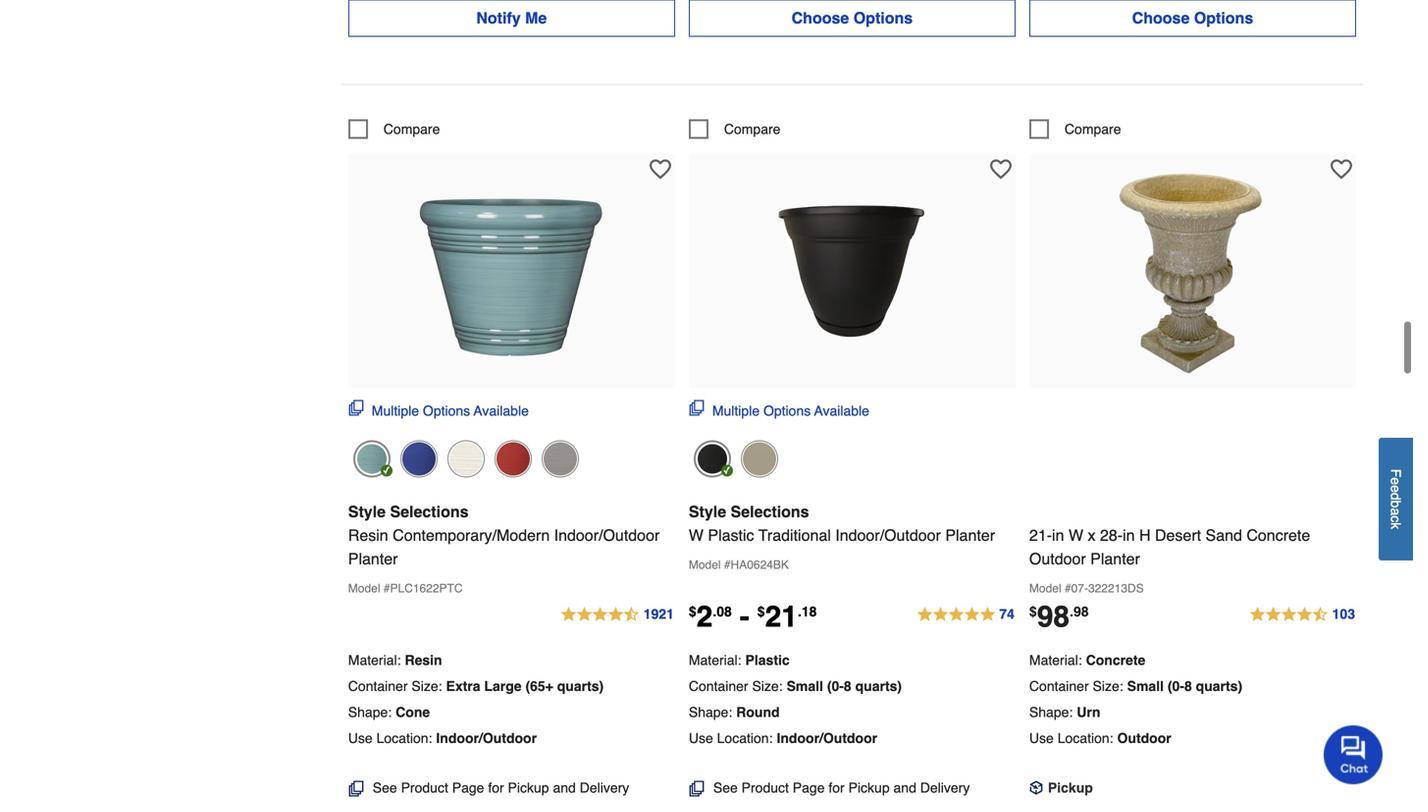 Task type: vqa. For each thing, say whether or not it's contained in the screenshot.


Task type: locate. For each thing, give the bounding box(es) containing it.
small for plastic
[[787, 678, 824, 694]]

1 use from the left
[[348, 730, 373, 746]]

product down cone
[[401, 780, 449, 796]]

see
[[373, 780, 397, 796], [714, 780, 738, 796]]

delivery
[[580, 780, 630, 796], [921, 780, 970, 796]]

0 horizontal spatial delivery
[[580, 780, 630, 796]]

0 horizontal spatial resin
[[348, 526, 389, 544]]

1 horizontal spatial choose options link
[[1030, 0, 1357, 37]]

1 heart outline image from the left
[[650, 158, 671, 180]]

use down shape: round
[[689, 730, 714, 746]]

1 horizontal spatial style
[[689, 503, 727, 521]]

shape: for shape: urn
[[1030, 704, 1073, 720]]

multiple options available up white image
[[372, 403, 529, 419]]

1 horizontal spatial choose options
[[1133, 9, 1254, 27]]

2 material: from the left
[[689, 652, 742, 668]]

shape: left round
[[689, 704, 733, 720]]

0 horizontal spatial for
[[488, 780, 504, 796]]

0 horizontal spatial material:
[[348, 652, 401, 668]]

concrete up urn
[[1087, 652, 1146, 668]]

1 horizontal spatial outdoor
[[1118, 730, 1172, 746]]

$ inside $ 98 .98
[[1030, 604, 1038, 619]]

2 multiple options available link from the left
[[689, 400, 870, 421]]

container size: small (0-8 quarts) for plastic
[[689, 678, 902, 694]]

2 (0- from the left
[[1168, 678, 1185, 694]]

0 horizontal spatial selections
[[390, 503, 469, 521]]

heart outline image
[[650, 158, 671, 180], [991, 158, 1012, 180]]

w up the model # ha0624bk
[[689, 526, 704, 544]]

1 vertical spatial plastic
[[746, 652, 790, 668]]

w inside style selections w plastic traditional indoor/outdoor planter
[[689, 526, 704, 544]]

1 horizontal spatial 4.5 stars image
[[1250, 603, 1357, 627]]

0 horizontal spatial multiple
[[372, 403, 419, 419]]

indoor/outdoor down round
[[777, 730, 878, 746]]

planter down 28- at the right of page
[[1091, 550, 1141, 568]]

k
[[1389, 522, 1405, 529]]

material: resin
[[348, 652, 442, 668]]

0 horizontal spatial 8
[[844, 678, 852, 694]]

container up shape: round
[[689, 678, 749, 694]]

compare inside 5005534039 element
[[724, 121, 781, 137]]

multiple options available link for clay icon
[[689, 400, 870, 421]]

(0-
[[828, 678, 844, 694], [1168, 678, 1185, 694]]

indoor/outdoor right the traditional
[[836, 526, 942, 544]]

w for x
[[1069, 526, 1084, 544]]

2 horizontal spatial container
[[1030, 678, 1090, 694]]

spa blue image
[[353, 440, 391, 478]]

3 $ from the left
[[1030, 604, 1038, 619]]

use down shape: cone
[[348, 730, 373, 746]]

0 horizontal spatial product
[[401, 780, 449, 796]]

1 horizontal spatial 8
[[1185, 678, 1193, 694]]

0 horizontal spatial compare
[[384, 121, 440, 137]]

1 w from the left
[[689, 526, 704, 544]]

1 choose options from the left
[[792, 9, 913, 27]]

1 see from the left
[[373, 780, 397, 796]]

2 style from the left
[[689, 503, 727, 521]]

c
[[1389, 516, 1405, 522]]

1 horizontal spatial container
[[689, 678, 749, 694]]

outdoor down '21-'
[[1030, 550, 1087, 568]]

0 horizontal spatial choose options
[[792, 9, 913, 27]]

0 horizontal spatial container
[[348, 678, 408, 694]]

concrete inside 21-in w x 28-in h desert sand concrete outdoor planter
[[1247, 526, 1311, 544]]

3 shape: from the left
[[1030, 704, 1073, 720]]

style for resin
[[348, 503, 386, 521]]

plc1622ptc
[[390, 582, 463, 595]]

traditional
[[759, 526, 831, 544]]

1 horizontal spatial heart outline image
[[991, 158, 1012, 180]]

1 shape: from the left
[[348, 704, 392, 720]]

shape: urn
[[1030, 704, 1101, 720]]

0 horizontal spatial use location: indoor/outdoor
[[348, 730, 537, 746]]

1 vertical spatial resin
[[405, 652, 442, 668]]

2 choose options from the left
[[1133, 9, 1254, 27]]

1 horizontal spatial page
[[793, 780, 825, 796]]

0 horizontal spatial size:
[[412, 678, 442, 694]]

2
[[697, 600, 713, 634]]

0 horizontal spatial planter
[[348, 550, 398, 568]]

2 horizontal spatial $
[[1030, 604, 1038, 619]]

available for blue image
[[474, 403, 529, 419]]

multiple options available up clay icon
[[713, 403, 870, 419]]

plastic inside style selections w plastic traditional indoor/outdoor planter
[[708, 526, 755, 544]]

location:
[[377, 730, 432, 746], [717, 730, 773, 746], [1058, 730, 1114, 746]]

21
[[765, 600, 798, 634]]

4.5 stars image containing 103
[[1250, 603, 1357, 627]]

pickup
[[508, 780, 549, 796], [849, 780, 890, 796], [1049, 780, 1094, 796]]

(0- for material: plastic
[[828, 678, 844, 694]]

1921
[[644, 606, 674, 622]]

indoor/outdoor
[[554, 526, 660, 544], [836, 526, 942, 544], [436, 730, 537, 746], [777, 730, 878, 746]]

model up 98
[[1030, 582, 1062, 595]]

multiple options available link
[[348, 400, 529, 421], [689, 400, 870, 421]]

2 horizontal spatial location:
[[1058, 730, 1114, 746]]

material: down 2
[[689, 652, 742, 668]]

black image
[[694, 440, 731, 478]]

.08
[[713, 604, 732, 619]]

2 container from the left
[[689, 678, 749, 694]]

1 quarts) from the left
[[557, 678, 604, 694]]

1 horizontal spatial quarts)
[[856, 678, 902, 694]]

1 horizontal spatial see product page for pickup and delivery
[[714, 780, 970, 798]]

2 compare from the left
[[724, 121, 781, 137]]

1 horizontal spatial size:
[[753, 678, 783, 694]]

in left x
[[1053, 526, 1065, 544]]

1 see product page for pickup and delivery from the left
[[373, 780, 630, 798]]

1 container size: small (0-8 quarts) from the left
[[689, 678, 902, 694]]

2 horizontal spatial quarts)
[[1197, 678, 1243, 694]]

1 horizontal spatial $
[[758, 604, 765, 619]]

container size: small (0-8 quarts) for concrete
[[1030, 678, 1243, 694]]

2 horizontal spatial use
[[1030, 730, 1054, 746]]

1 horizontal spatial use
[[689, 730, 714, 746]]

compare inside the 1000370411 element
[[384, 121, 440, 137]]

0 horizontal spatial multiple options available
[[372, 403, 529, 419]]

0 horizontal spatial small
[[787, 678, 824, 694]]

e
[[1389, 477, 1405, 485], [1389, 485, 1405, 493]]

1 choose from the left
[[792, 9, 850, 27]]

multiple options available
[[372, 403, 529, 419], [713, 403, 870, 419]]

see down shape: round
[[714, 780, 738, 796]]

container size: small (0-8 quarts) up round
[[689, 678, 902, 694]]

location: down cone
[[377, 730, 432, 746]]

8
[[844, 678, 852, 694], [1185, 678, 1193, 694]]

1 horizontal spatial for
[[829, 780, 845, 796]]

1 horizontal spatial in
[[1123, 526, 1136, 544]]

$ 98 .98
[[1030, 600, 1089, 634]]

0 horizontal spatial location:
[[377, 730, 432, 746]]

2 size: from the left
[[753, 678, 783, 694]]

3 material: from the left
[[1030, 652, 1083, 668]]

selections for contemporary/modern
[[390, 503, 469, 521]]

2 horizontal spatial material:
[[1030, 652, 1083, 668]]

choose
[[792, 9, 850, 27], [1133, 9, 1190, 27]]

use location: indoor/outdoor for cone
[[348, 730, 537, 746]]

1 horizontal spatial see
[[714, 780, 738, 796]]

product
[[401, 780, 449, 796], [742, 780, 789, 796]]

2 horizontal spatial compare
[[1065, 121, 1122, 137]]

contemporary/modern
[[393, 526, 550, 544]]

3 container from the left
[[1030, 678, 1090, 694]]

0 vertical spatial outdoor
[[1030, 550, 1087, 568]]

2 horizontal spatial planter
[[1091, 550, 1141, 568]]

$ right -
[[758, 604, 765, 619]]

page
[[452, 780, 484, 796], [793, 780, 825, 796]]

1 compare from the left
[[384, 121, 440, 137]]

large
[[484, 678, 522, 694]]

4.5 stars image
[[560, 603, 675, 627], [1250, 603, 1357, 627]]

concrete
[[1247, 526, 1311, 544], [1087, 652, 1146, 668]]

material: up shape: cone
[[348, 652, 401, 668]]

1 (0- from the left
[[828, 678, 844, 694]]

0 horizontal spatial multiple options available link
[[348, 400, 529, 421]]

a
[[1389, 508, 1405, 516]]

1 horizontal spatial available
[[815, 403, 870, 419]]

0 horizontal spatial heart outline image
[[650, 158, 671, 180]]

selections up the contemporary/modern
[[390, 503, 469, 521]]

2 use location: indoor/outdoor from the left
[[689, 730, 878, 746]]

0 horizontal spatial container size: small (0-8 quarts)
[[689, 678, 902, 694]]

.18
[[798, 604, 817, 619]]

use
[[348, 730, 373, 746], [689, 730, 714, 746], [1030, 730, 1054, 746]]

size: for shape: urn
[[1093, 678, 1124, 694]]

2 horizontal spatial shape:
[[1030, 704, 1073, 720]]

0 horizontal spatial use
[[348, 730, 373, 746]]

0 horizontal spatial choose options link
[[689, 0, 1016, 37]]

multiple up clay icon
[[713, 403, 760, 419]]

container
[[348, 678, 408, 694], [689, 678, 749, 694], [1030, 678, 1090, 694]]

in left 'h'
[[1123, 526, 1136, 544]]

use down shape: urn
[[1030, 730, 1054, 746]]

1 multiple options available link from the left
[[348, 400, 529, 421]]

0 vertical spatial plastic
[[708, 526, 755, 544]]

0 horizontal spatial $
[[689, 604, 697, 619]]

use location: indoor/outdoor
[[348, 730, 537, 746], [689, 730, 878, 746]]

2 location: from the left
[[717, 730, 773, 746]]

1 horizontal spatial planter
[[946, 526, 996, 544]]

concrete right sand on the right bottom of page
[[1247, 526, 1311, 544]]

# up material: resin
[[384, 582, 390, 595]]

shape: left cone
[[348, 704, 392, 720]]

4.5 stars image containing 1921
[[560, 603, 675, 627]]

3 size: from the left
[[1093, 678, 1124, 694]]

2 delivery from the left
[[921, 780, 970, 796]]

1 $ from the left
[[689, 604, 697, 619]]

f e e d b a c k
[[1389, 469, 1405, 529]]

choose for 1st the choose options "link"
[[792, 9, 850, 27]]

shape:
[[348, 704, 392, 720], [689, 704, 733, 720], [1030, 704, 1073, 720]]

use location: indoor/outdoor down cone
[[348, 730, 537, 746]]

1 horizontal spatial multiple options available link
[[689, 400, 870, 421]]

1 horizontal spatial product
[[742, 780, 789, 796]]

1 style from the left
[[348, 503, 386, 521]]

small
[[787, 678, 824, 694], [1128, 678, 1165, 694]]

compare inside 1002707014 element
[[1065, 121, 1122, 137]]

1 horizontal spatial model
[[689, 558, 721, 572]]

2 use from the left
[[689, 730, 714, 746]]

2 selections from the left
[[731, 503, 810, 521]]

planter
[[946, 526, 996, 544], [348, 550, 398, 568], [1091, 550, 1141, 568]]

planter inside style selections resin contemporary/modern indoor/outdoor planter
[[348, 550, 398, 568]]

2 w from the left
[[1069, 526, 1084, 544]]

size: up urn
[[1093, 678, 1124, 694]]

2 choose from the left
[[1133, 9, 1190, 27]]

(65+
[[526, 678, 554, 694]]

3 location: from the left
[[1058, 730, 1114, 746]]

1 available from the left
[[474, 403, 529, 419]]

2 shape: from the left
[[689, 704, 733, 720]]

$ left .08
[[689, 604, 697, 619]]

selections inside style selections resin contemporary/modern indoor/outdoor planter
[[390, 503, 469, 521]]

shape: for shape: round
[[689, 704, 733, 720]]

2 8 from the left
[[1185, 678, 1193, 694]]

1 page from the left
[[452, 780, 484, 796]]

(0- for material: concrete
[[1168, 678, 1185, 694]]

1 horizontal spatial compare
[[724, 121, 781, 137]]

container for cone
[[348, 678, 408, 694]]

0 horizontal spatial shape:
[[348, 704, 392, 720]]

small down material: concrete
[[1128, 678, 1165, 694]]

small down material: plastic
[[787, 678, 824, 694]]

w left x
[[1069, 526, 1084, 544]]

1 multiple options available from the left
[[372, 403, 529, 419]]

plastic up the model # ha0624bk
[[708, 526, 755, 544]]

1 vertical spatial concrete
[[1087, 652, 1146, 668]]

0 horizontal spatial #
[[384, 582, 390, 595]]

1002707014 element
[[1030, 119, 1122, 139]]

e up "b" on the bottom of page
[[1389, 485, 1405, 493]]

multiple up blue image
[[372, 403, 419, 419]]

1 horizontal spatial #
[[725, 558, 731, 572]]

1 horizontal spatial (0-
[[1168, 678, 1185, 694]]

1 multiple from the left
[[372, 403, 419, 419]]

shape: left urn
[[1030, 704, 1073, 720]]

1 horizontal spatial multiple
[[713, 403, 760, 419]]

# for plastic
[[725, 558, 731, 572]]

1 selections from the left
[[390, 503, 469, 521]]

selections up the traditional
[[731, 503, 810, 521]]

planter up model # plc1622ptc
[[348, 550, 398, 568]]

1 horizontal spatial w
[[1069, 526, 1084, 544]]

and
[[553, 780, 576, 796], [894, 780, 917, 796]]

$ right 74
[[1030, 604, 1038, 619]]

location: down urn
[[1058, 730, 1114, 746]]

multiple
[[372, 403, 419, 419], [713, 403, 760, 419]]

1 horizontal spatial choose
[[1133, 9, 1190, 27]]

1 8 from the left
[[844, 678, 852, 694]]

1 container from the left
[[348, 678, 408, 694]]

1 horizontal spatial location:
[[717, 730, 773, 746]]

# up .08
[[725, 558, 731, 572]]

choose options link
[[689, 0, 1016, 37], [1030, 0, 1357, 37]]

clay image
[[741, 440, 778, 478]]

selections
[[390, 503, 469, 521], [731, 503, 810, 521]]

for
[[488, 780, 504, 796], [829, 780, 845, 796]]

w inside 21-in w x 28-in h desert sand concrete outdoor planter
[[1069, 526, 1084, 544]]

resin up model # plc1622ptc
[[348, 526, 389, 544]]

8 for use location: indoor/outdoor
[[844, 678, 852, 694]]

container up shape: cone
[[348, 678, 408, 694]]

e up d at bottom right
[[1389, 477, 1405, 485]]

1 size: from the left
[[412, 678, 442, 694]]

2 quarts) from the left
[[856, 678, 902, 694]]

.98
[[1070, 604, 1089, 619]]

indoor/outdoor down gray icon
[[554, 526, 660, 544]]

0 horizontal spatial quarts)
[[557, 678, 604, 694]]

location: for round
[[717, 730, 773, 746]]

1 horizontal spatial resin
[[405, 652, 442, 668]]

actual price $98.98 element
[[1030, 600, 1089, 634]]

compare for 1002707014 element
[[1065, 121, 1122, 137]]

multiple options available for blue image
[[372, 403, 529, 419]]

product down round
[[742, 780, 789, 796]]

style inside style selections w plastic traditional indoor/outdoor planter
[[689, 503, 727, 521]]

1 material: from the left
[[348, 652, 401, 668]]

size: up cone
[[412, 678, 442, 694]]

model # plc1622ptc
[[348, 582, 463, 595]]

container size: small (0-8 quarts) up urn
[[1030, 678, 1243, 694]]

plastic
[[708, 526, 755, 544], [746, 652, 790, 668]]

shape: round
[[689, 704, 780, 720]]

see product page for pickup and delivery
[[373, 780, 630, 798], [714, 780, 970, 798]]

1 use location: indoor/outdoor from the left
[[348, 730, 537, 746]]

blue image
[[400, 440, 438, 478]]

2 small from the left
[[1128, 678, 1165, 694]]

resin
[[348, 526, 389, 544], [405, 652, 442, 668]]

1 horizontal spatial material:
[[689, 652, 742, 668]]

2 horizontal spatial size:
[[1093, 678, 1124, 694]]

2 available from the left
[[815, 403, 870, 419]]

sand
[[1206, 526, 1243, 544]]

1 horizontal spatial container size: small (0-8 quarts)
[[1030, 678, 1243, 694]]

0 horizontal spatial see
[[373, 780, 397, 796]]

style inside style selections resin contemporary/modern indoor/outdoor planter
[[348, 503, 386, 521]]

2 e from the top
[[1389, 485, 1405, 493]]

1 4.5 stars image from the left
[[560, 603, 675, 627]]

2 multiple from the left
[[713, 403, 760, 419]]

1 horizontal spatial multiple options available
[[713, 403, 870, 419]]

style selections resin contemporary/modern indoor/outdoor planter
[[348, 503, 660, 568]]

w
[[689, 526, 704, 544], [1069, 526, 1084, 544]]

1921 button
[[348, 603, 675, 627]]

#
[[725, 558, 731, 572], [384, 582, 390, 595], [1065, 582, 1072, 595]]

compare
[[384, 121, 440, 137], [724, 121, 781, 137], [1065, 121, 1122, 137]]

container size: small (0-8 quarts)
[[689, 678, 902, 694], [1030, 678, 1243, 694]]

quarts) for plastic
[[856, 678, 902, 694]]

choose options
[[792, 9, 913, 27], [1133, 9, 1254, 27]]

model
[[689, 558, 721, 572], [348, 582, 380, 595], [1030, 582, 1062, 595]]

2 container size: small (0-8 quarts) from the left
[[1030, 678, 1243, 694]]

2 choose options link from the left
[[1030, 0, 1357, 37]]

indoor/outdoor down container size: extra large (65+ quarts) at the bottom of the page
[[436, 730, 537, 746]]

1 and from the left
[[553, 780, 576, 796]]

0 vertical spatial concrete
[[1247, 526, 1311, 544]]

planter left '21-'
[[946, 526, 996, 544]]

indoor/outdoor inside style selections resin contemporary/modern indoor/outdoor planter
[[554, 526, 660, 544]]

material: concrete
[[1030, 652, 1146, 668]]

0 horizontal spatial style
[[348, 503, 386, 521]]

0 horizontal spatial in
[[1053, 526, 1065, 544]]

3 pickup from the left
[[1049, 780, 1094, 796]]

0 horizontal spatial outdoor
[[1030, 550, 1087, 568]]

2 multiple options available from the left
[[713, 403, 870, 419]]

location: down shape: round
[[717, 730, 773, 746]]

1 small from the left
[[787, 678, 824, 694]]

2 horizontal spatial #
[[1065, 582, 1072, 595]]

0 horizontal spatial available
[[474, 403, 529, 419]]

outdoor
[[1030, 550, 1087, 568], [1118, 730, 1172, 746]]

undefined 21-in w x 28-in h desert sand concrete outdoor planter image
[[1085, 164, 1301, 380]]

outdoor down material: concrete
[[1118, 730, 1172, 746]]

07-
[[1072, 582, 1089, 595]]

3 quarts) from the left
[[1197, 678, 1243, 694]]

size:
[[412, 678, 442, 694], [753, 678, 783, 694], [1093, 678, 1124, 694]]

0 vertical spatial resin
[[348, 526, 389, 544]]

model for style selections resin contemporary/modern indoor/outdoor planter
[[348, 582, 380, 595]]

in
[[1053, 526, 1065, 544], [1123, 526, 1136, 544]]

use location: indoor/outdoor down round
[[689, 730, 878, 746]]

1 horizontal spatial use location: indoor/outdoor
[[689, 730, 878, 746]]

container up shape: urn
[[1030, 678, 1090, 694]]

1 horizontal spatial selections
[[731, 503, 810, 521]]

1 horizontal spatial and
[[894, 780, 917, 796]]

0 horizontal spatial and
[[553, 780, 576, 796]]

1 horizontal spatial concrete
[[1247, 526, 1311, 544]]

multiple for clay icon
[[713, 403, 760, 419]]

location: for cone
[[377, 730, 432, 746]]

style down spa blue image at the left of page
[[348, 503, 386, 521]]

0 horizontal spatial page
[[452, 780, 484, 796]]

103 button
[[1250, 603, 1357, 627]]

1 location: from the left
[[377, 730, 432, 746]]

style
[[348, 503, 386, 521], [689, 503, 727, 521]]

selections inside style selections w plastic traditional indoor/outdoor planter
[[731, 503, 810, 521]]

material:
[[348, 652, 401, 668], [689, 652, 742, 668], [1030, 652, 1083, 668]]

1 horizontal spatial pickup
[[849, 780, 890, 796]]

2 4.5 stars image from the left
[[1250, 603, 1357, 627]]

material: down 98
[[1030, 652, 1083, 668]]

style selections w plastic traditional indoor/outdoor planter image
[[745, 164, 961, 380]]

use location: outdoor
[[1030, 730, 1172, 746]]

see down shape: cone
[[373, 780, 397, 796]]

options
[[854, 9, 913, 27], [1195, 9, 1254, 27], [423, 403, 470, 419], [764, 403, 811, 419]]

0 horizontal spatial pickup
[[508, 780, 549, 796]]

# up .98
[[1065, 582, 1072, 595]]

1 horizontal spatial small
[[1128, 678, 1165, 694]]

plastic down 21
[[746, 652, 790, 668]]

multiple options available link up clay icon
[[689, 400, 870, 421]]

0 horizontal spatial (0-
[[828, 678, 844, 694]]

1 horizontal spatial delivery
[[921, 780, 970, 796]]

resin up cone
[[405, 652, 442, 668]]

model up .08
[[689, 558, 721, 572]]

3 use from the left
[[1030, 730, 1054, 746]]

choose for second the choose options "link" from the left
[[1133, 9, 1190, 27]]

model left plc1622ptc
[[348, 582, 380, 595]]

1 e from the top
[[1389, 477, 1405, 485]]

1 horizontal spatial shape:
[[689, 704, 733, 720]]

shape: cone
[[348, 704, 430, 720]]

available
[[474, 403, 529, 419], [815, 403, 870, 419]]

heart outline image
[[1331, 158, 1353, 180]]

3 compare from the left
[[1065, 121, 1122, 137]]

shape: for shape: cone
[[348, 704, 392, 720]]

4.5 stars image for 1921 button on the bottom left
[[560, 603, 675, 627]]

style down the black icon
[[689, 503, 727, 521]]

0 horizontal spatial choose
[[792, 9, 850, 27]]

2 horizontal spatial pickup
[[1049, 780, 1094, 796]]

multiple options available link up blue image
[[348, 400, 529, 421]]

size: up round
[[753, 678, 783, 694]]

planter inside 21-in w x 28-in h desert sand concrete outdoor planter
[[1091, 550, 1141, 568]]

1 choose options link from the left
[[689, 0, 1016, 37]]

0 horizontal spatial 4.5 stars image
[[560, 603, 675, 627]]



Task type: describe. For each thing, give the bounding box(es) containing it.
selections for plastic
[[731, 503, 810, 521]]

1 in from the left
[[1053, 526, 1065, 544]]

size: for shape: cone
[[412, 678, 442, 694]]

material: for material: plastic
[[689, 652, 742, 668]]

me
[[525, 9, 547, 27]]

red image
[[495, 440, 532, 478]]

model # 07-322213ds
[[1030, 582, 1145, 595]]

material: for material: resin
[[348, 652, 401, 668]]

f e e d b a c k button
[[1380, 438, 1414, 561]]

1 vertical spatial outdoor
[[1118, 730, 1172, 746]]

multiple for blue image
[[372, 403, 419, 419]]

small for concrete
[[1128, 678, 1165, 694]]

# for contemporary/modern
[[384, 582, 390, 595]]

1 pickup from the left
[[508, 780, 549, 796]]

d
[[1389, 493, 1405, 500]]

2 for from the left
[[829, 780, 845, 796]]

extra
[[446, 678, 481, 694]]

multiple options available for clay icon
[[713, 403, 870, 419]]

28-
[[1101, 526, 1123, 544]]

round
[[737, 704, 780, 720]]

notify
[[477, 9, 521, 27]]

h
[[1140, 526, 1151, 544]]

indoor/outdoor inside style selections w plastic traditional indoor/outdoor planter
[[836, 526, 942, 544]]

$2.08-$21.18 element
[[689, 600, 817, 634]]

2 horizontal spatial model
[[1030, 582, 1062, 595]]

2 heart outline image from the left
[[991, 158, 1012, 180]]

2 $ from the left
[[758, 604, 765, 619]]

use location: indoor/outdoor for round
[[689, 730, 878, 746]]

use for shape: urn
[[1030, 730, 1054, 746]]

style for w
[[689, 503, 727, 521]]

-
[[740, 600, 750, 634]]

5 stars image
[[916, 603, 1016, 627]]

white image
[[448, 440, 485, 478]]

74 button
[[916, 603, 1016, 627]]

5005534039 element
[[689, 119, 781, 139]]

103
[[1333, 606, 1356, 622]]

desert
[[1156, 526, 1202, 544]]

container for urn
[[1030, 678, 1090, 694]]

urn
[[1077, 704, 1101, 720]]

notify me button
[[348, 0, 675, 37]]

21-
[[1030, 526, 1053, 544]]

use for shape: cone
[[348, 730, 373, 746]]

8 for use location: outdoor
[[1185, 678, 1193, 694]]

2 in from the left
[[1123, 526, 1136, 544]]

322213ds
[[1089, 582, 1145, 595]]

quarts) for concrete
[[1197, 678, 1243, 694]]

use for shape: round
[[689, 730, 714, 746]]

2 page from the left
[[793, 780, 825, 796]]

material: plastic
[[689, 652, 790, 668]]

outdoor inside 21-in w x 28-in h desert sand concrete outdoor planter
[[1030, 550, 1087, 568]]

container for round
[[689, 678, 749, 694]]

2 see from the left
[[714, 780, 738, 796]]

style selections resin contemporary/modern indoor/outdoor planter image
[[404, 164, 620, 380]]

$ for 98
[[1030, 604, 1038, 619]]

notify me
[[477, 9, 547, 27]]

1000370411 element
[[348, 119, 440, 139]]

compare for the 1000370411 element
[[384, 121, 440, 137]]

material: for material: concrete
[[1030, 652, 1083, 668]]

choose options for second the choose options "link" from the left
[[1133, 9, 1254, 27]]

ha0624bk
[[731, 558, 789, 572]]

2 product from the left
[[742, 780, 789, 796]]

21-in w x 28-in h desert sand concrete outdoor planter
[[1030, 526, 1311, 568]]

x
[[1088, 526, 1096, 544]]

1 for from the left
[[488, 780, 504, 796]]

b
[[1389, 500, 1405, 508]]

4.5 stars image for 103 button
[[1250, 603, 1357, 627]]

multiple options available link for blue image
[[348, 400, 529, 421]]

resin inside style selections resin contemporary/modern indoor/outdoor planter
[[348, 526, 389, 544]]

location: for urn
[[1058, 730, 1114, 746]]

planter inside style selections w plastic traditional indoor/outdoor planter
[[946, 526, 996, 544]]

model # ha0624bk
[[689, 558, 789, 572]]

2 and from the left
[[894, 780, 917, 796]]

98
[[1038, 600, 1070, 634]]

gray image
[[542, 440, 579, 478]]

1 delivery from the left
[[580, 780, 630, 796]]

model for style selections w plastic traditional indoor/outdoor planter
[[689, 558, 721, 572]]

1 product from the left
[[401, 780, 449, 796]]

style selections w plastic traditional indoor/outdoor planter
[[689, 503, 996, 544]]

quarts) for resin
[[557, 678, 604, 694]]

f
[[1389, 469, 1405, 477]]

available for clay icon
[[815, 403, 870, 419]]

chat invite button image
[[1325, 725, 1384, 785]]

cone
[[396, 704, 430, 720]]

2 see product page for pickup and delivery from the left
[[714, 780, 970, 798]]

choose options for 1st the choose options "link"
[[792, 9, 913, 27]]

container size: extra large (65+ quarts)
[[348, 678, 604, 694]]

size: for shape: round
[[753, 678, 783, 694]]

compare for 5005534039 element
[[724, 121, 781, 137]]

0 horizontal spatial concrete
[[1087, 652, 1146, 668]]

74
[[1000, 606, 1015, 622]]

w for plastic
[[689, 526, 704, 544]]

21-in w x 28-in h desert sand concrete outdoor planter link
[[1030, 503, 1357, 571]]

2 pickup from the left
[[849, 780, 890, 796]]

$ for 2
[[689, 604, 697, 619]]

pickup image
[[1030, 781, 1044, 795]]

$ 2 .08 - $ 21 .18
[[689, 600, 817, 634]]



